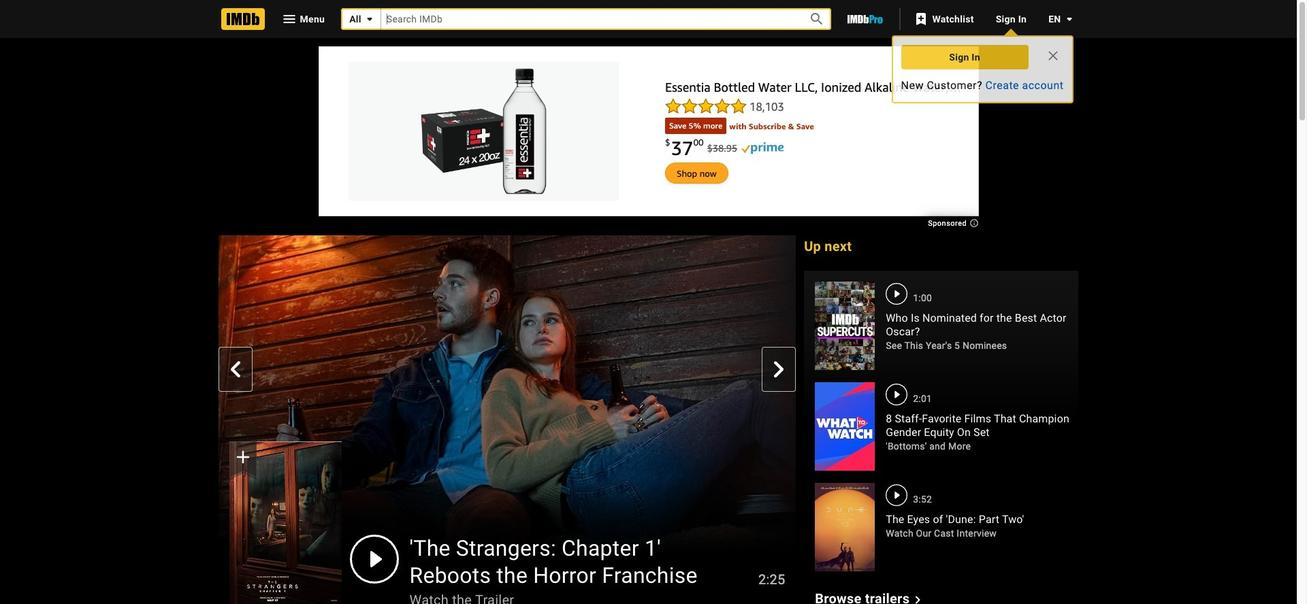 Task type: describe. For each thing, give the bounding box(es) containing it.
menu image
[[281, 11, 297, 27]]

watchlist image
[[914, 11, 930, 27]]

chevron right inline image
[[771, 362, 788, 378]]

sponsored content section
[[318, 46, 979, 226]]

oscars 2024 best actor nominees image
[[816, 282, 875, 371]]

home image
[[221, 8, 265, 30]]

imdb celebrates reframe films that champion gender equity on set image
[[816, 383, 875, 472]]

close image
[[1045, 48, 1062, 64]]

chevron right image
[[910, 592, 927, 605]]

1 arrow drop down image from the left
[[362, 11, 378, 27]]



Task type: locate. For each thing, give the bounding box(es) containing it.
chevron left inline image
[[227, 362, 244, 378]]

2 arrow drop down image from the left
[[1062, 11, 1078, 27]]

group
[[218, 236, 797, 605], [229, 442, 342, 605]]

0 horizontal spatial arrow drop down image
[[362, 11, 378, 27]]

arrow drop down image
[[362, 11, 378, 27], [1062, 11, 1078, 27]]

'the strangers: chapter 1' reboots the horror franchise image
[[218, 236, 797, 561]]

submit search image
[[809, 11, 825, 27]]

Search IMDb text field
[[381, 8, 794, 30]]

1 horizontal spatial arrow drop down image
[[1062, 11, 1078, 27]]

None field
[[381, 8, 794, 30]]

'the strangers: chapter 1' reboots the horror franchise element
[[218, 236, 797, 605]]

dune: part two image
[[816, 484, 875, 572]]

the strangers: chapter 1 image
[[229, 442, 342, 605], [229, 442, 342, 605]]

None search field
[[341, 8, 832, 30]]



Task type: vqa. For each thing, say whether or not it's contained in the screenshot.
rest at the left bottom
no



